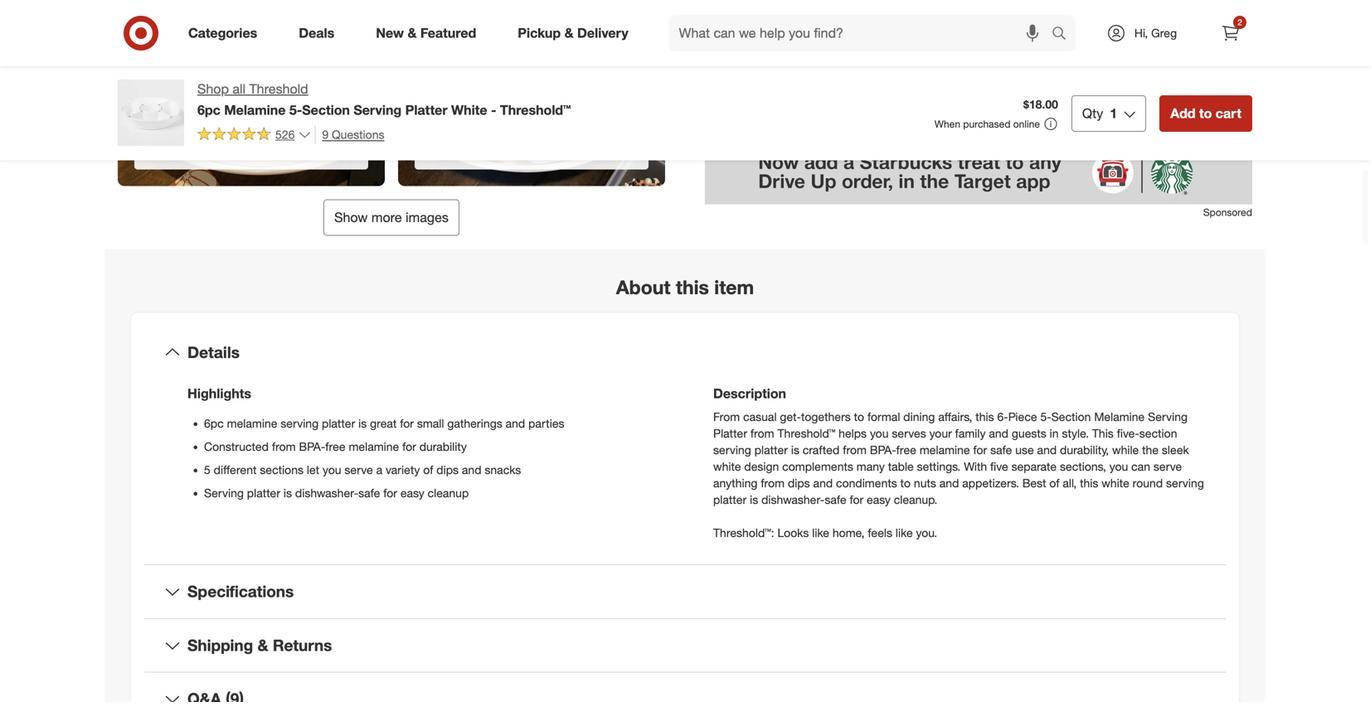 Task type: vqa. For each thing, say whether or not it's contained in the screenshot.
Crew within the Kids' 2pk Hanukkah Crew Socks with Gift Card Holder - Wondershop™ Blue
no



Task type: locate. For each thing, give the bounding box(es) containing it.
shattered
[[529, 173, 572, 186]]

6pc inside shop all threshold 6pc melamine 5-section serving platter white - threshold™
[[197, 102, 220, 118]]

design
[[744, 460, 779, 474]]

categories link
[[174, 15, 278, 51]]

1 horizontal spatial dishwasher-
[[761, 493, 825, 507]]

sections left let
[[260, 463, 304, 477]]

dips up cleanup
[[436, 463, 459, 477]]

2 horizontal spatial safe
[[990, 443, 1012, 458]]

& for pickup
[[564, 25, 574, 41]]

with down pay at the right top of page
[[738, 30, 761, 44]]

- right white
[[491, 102, 496, 118]]

1 vertical spatial serving
[[1148, 410, 1188, 424]]

1 vertical spatial a
[[581, 147, 587, 159]]

0 horizontal spatial with
[[738, 30, 761, 44]]

five
[[990, 460, 1008, 474]]

safe down 5 different sections let you serve a variety of dips and snacks
[[358, 486, 380, 501]]

2 horizontal spatial this
[[1080, 476, 1098, 491]]

0 vertical spatial 6pc
[[197, 102, 220, 118]]

cleanup
[[428, 486, 469, 501]]

threshold™ up "i"
[[500, 102, 571, 118]]

2 vertical spatial to
[[900, 476, 911, 491]]

1 vertical spatial section
[[1051, 410, 1091, 424]]

easy inside from casual get-togethers to formal dining affairs, this 6-piece 5-section melamine serving platter from threshold™ helps you serves your family and guests in style. this five-section serving platter is crafted from bpa-free melamine for safe use and durability, while the sleek white design complements many table settings. with five separate sections, you can serve anything from dips and condiments to nuts and appetizers. best of all, this white round serving platter is dishwasher-safe for easy cleanup.
[[867, 493, 891, 507]]

durability
[[419, 440, 467, 454]]

0 horizontal spatial &
[[258, 636, 268, 655]]

round
[[1133, 476, 1163, 491]]

to right add
[[1199, 105, 1212, 121]]

5- up in
[[1040, 410, 1051, 424]]

new & featured link
[[362, 15, 497, 51]]

1 vertical spatial 6pc
[[204, 416, 224, 431]]

over up the affirm
[[765, 11, 792, 27]]

they
[[533, 147, 552, 159]]

1 horizontal spatial of
[[445, 147, 453, 159]]

1 vertical spatial serving
[[713, 443, 751, 458]]

at
[[467, 160, 476, 173]]

2 horizontal spatial easy
[[867, 493, 891, 507]]

best
[[1022, 476, 1046, 491]]

serve up serving platter is dishwasher-safe for easy cleanup
[[345, 463, 373, 477]]

more
[[371, 209, 402, 226]]

photo from @kinderkindnessandchaos, 6 of 10 image
[[118, 0, 385, 186]]

melamine up five-
[[1094, 410, 1145, 424]]

complements
[[782, 460, 853, 474]]

serving down different
[[204, 486, 244, 501]]

1 horizontal spatial sections
[[473, 147, 510, 159]]

style.
[[1062, 426, 1089, 441]]

you down the formal
[[870, 426, 889, 441]]

all
[[233, 81, 246, 97]]

0 horizontal spatial you
[[323, 463, 341, 477]]

serving up questions at the left top of the page
[[354, 102, 402, 118]]

0 horizontal spatial safe
[[358, 486, 380, 501]]

1 vertical spatial sections
[[260, 463, 304, 477]]

this down sections, at the bottom right
[[1080, 476, 1098, 491]]

0 horizontal spatial white
[[713, 460, 741, 474]]

highlights
[[187, 386, 251, 402]]

free
[[1040, 102, 1063, 117]]

of
[[445, 147, 453, 159], [423, 463, 433, 477], [1049, 476, 1059, 491]]

serving down sleek
[[1166, 476, 1204, 491]]

the inside from casual get-togethers to formal dining affairs, this 6-piece 5-section melamine serving platter from threshold™ helps you serves your family and guests in style. this five-section serving platter is crafted from bpa-free melamine for safe use and durability, while the sleek white design complements many table settings. with five separate sections, you can serve anything from dips and condiments to nuts and appetizers. best of all, this white round serving platter is dishwasher-safe for easy cleanup.
[[1142, 443, 1159, 458]]

for down "family"
[[973, 443, 987, 458]]

white up anything
[[713, 460, 741, 474]]

specifications button
[[144, 566, 1226, 619]]

1 horizontal spatial easy
[[500, 160, 520, 173]]

0 horizontal spatial melamine
[[227, 416, 277, 431]]

platter
[[322, 416, 355, 431], [754, 443, 788, 458], [247, 486, 280, 501], [713, 493, 747, 507]]

parties right gatherings
[[528, 416, 564, 431]]

the down section
[[1142, 443, 1159, 458]]

sections
[[473, 147, 510, 159], [260, 463, 304, 477]]

serving up constructed from bpa-free melamine for durability
[[281, 416, 319, 431]]

0 vertical spatial threshold™
[[500, 102, 571, 118]]

anything
[[713, 476, 758, 491]]

easy down condiments
[[867, 493, 891, 507]]

platter up design
[[754, 443, 788, 458]]

platter left white
[[405, 102, 447, 118]]

@kinderkindnessandchaos
[[144, 134, 272, 146]]

1 vertical spatial with
[[964, 460, 987, 474]]

image gallery element
[[118, 0, 665, 236]]

platter down from
[[713, 426, 747, 441]]

1 horizontal spatial over
[[851, 30, 874, 44]]

is left crafted
[[791, 443, 799, 458]]

image of 6pc melamine 5-section serving platter white - threshold™ image
[[118, 80, 184, 146]]

threshold™
[[500, 102, 571, 118], [778, 426, 835, 441]]

1 horizontal spatial a
[[581, 147, 587, 159]]

melamine down the your
[[920, 443, 970, 458]]

- inside shop all threshold 6pc melamine 5-section serving platter white - threshold™
[[491, 102, 496, 118]]

questions
[[332, 127, 384, 142]]

6pc down 'highlights'
[[204, 416, 224, 431]]

you down while at the bottom right of page
[[1109, 460, 1128, 474]]

for down variety
[[383, 486, 397, 501]]

0 horizontal spatial it
[[523, 160, 528, 173]]

1 vertical spatial platter
[[713, 426, 747, 441]]

serving inside from casual get-togethers to formal dining affairs, this 6-piece 5-section melamine serving platter from threshold™ helps you serves your family and guests in style. this five-section serving platter is crafted from bpa-free melamine for safe use and durability, while the sleek white design complements many table settings. with five separate sections, you can serve anything from dips and condiments to nuts and appetizers. best of all, this white round serving platter is dishwasher-safe for easy cleanup.
[[1148, 410, 1188, 424]]

hi,
[[1134, 26, 1148, 40]]

5- inside shop all threshold 6pc melamine 5-section serving platter white - threshold™
[[289, 102, 302, 118]]

1 vertical spatial it
[[523, 160, 528, 173]]

0 horizontal spatial section
[[302, 102, 350, 118]]

1 horizontal spatial white
[[1102, 476, 1129, 491]]

0 vertical spatial sections
[[473, 147, 510, 159]]

6pc
[[197, 102, 220, 118], [204, 416, 224, 431]]

it
[[555, 147, 560, 159], [523, 160, 528, 173]]

with
[[738, 30, 761, 44], [964, 460, 987, 474]]

bpa-
[[299, 440, 325, 454], [870, 443, 896, 458]]

2 vertical spatial a
[[376, 463, 382, 477]]

melamine down great
[[349, 440, 399, 454]]

threshold™ inside shop all threshold 6pc melamine 5-section serving platter white - threshold™
[[500, 102, 571, 118]]

2 vertical spatial serving
[[1166, 476, 1204, 491]]

dishwasher- down let
[[295, 486, 358, 501]]

melamine up 526 link
[[224, 102, 286, 118]]

is
[[358, 416, 367, 431], [791, 443, 799, 458], [284, 486, 292, 501], [750, 493, 758, 507]]

0 horizontal spatial a
[[376, 463, 382, 477]]

shop all threshold 6pc melamine 5-section serving platter white - threshold™
[[197, 81, 571, 118]]

0 horizontal spatial to
[[854, 410, 864, 424]]

parties up they
[[520, 134, 551, 146]]

2 horizontal spatial melamine
[[920, 443, 970, 458]]

details button
[[144, 326, 1226, 379]]

& right pickup on the left top of the page
[[564, 25, 574, 41]]

like right 'looks'
[[812, 526, 829, 540]]

i
[[560, 134, 563, 146]]

melamine inside shop all threshold 6pc melamine 5-section serving platter white - threshold™
[[224, 102, 286, 118]]

condiments
[[836, 476, 897, 491]]

platter inside shop all threshold 6pc melamine 5-section serving platter white - threshold™
[[405, 102, 447, 118]]

2 horizontal spatial of
[[1049, 476, 1059, 491]]

from
[[713, 410, 740, 424]]

qty 1
[[1082, 105, 1117, 121]]

0 vertical spatial with
[[738, 30, 761, 44]]

for right great
[[400, 416, 414, 431]]

a left lid.
[[581, 147, 587, 159]]

greg
[[1151, 26, 1177, 40]]

0 vertical spatial -
[[491, 102, 496, 118]]

constructed
[[204, 440, 269, 454]]

onto
[[611, 160, 631, 173]]

orders
[[815, 30, 848, 44]]

appetizers.
[[962, 476, 1019, 491]]

a left variety
[[376, 463, 382, 477]]

and down 6-
[[989, 426, 1008, 441]]

serving
[[281, 416, 319, 431], [713, 443, 751, 458], [1166, 476, 1204, 491]]

0 horizontal spatial melamine
[[224, 102, 286, 118]]

like down "dropped"
[[574, 173, 589, 186]]

5-
[[289, 102, 302, 118], [1040, 410, 1051, 424]]

0 vertical spatial serving
[[281, 416, 319, 431]]

0 horizontal spatial 5-
[[289, 102, 302, 118]]

1 vertical spatial melamine
[[1094, 410, 1145, 424]]

it left broke.
[[523, 160, 528, 173]]

the up at
[[456, 147, 470, 159]]

2 horizontal spatial serving
[[1166, 476, 1204, 491]]

1 horizontal spatial melamine
[[349, 440, 399, 454]]

1 horizontal spatial dips
[[788, 476, 810, 491]]

with up appetizers.
[[964, 460, 987, 474]]

0 vertical spatial parties
[[520, 134, 551, 146]]

0 horizontal spatial -
[[491, 102, 496, 118]]

bpa- up the many
[[870, 443, 896, 458]]

sponsored
[[1203, 206, 1252, 218]]

you
[[870, 426, 889, 441], [1109, 460, 1128, 474], [323, 463, 341, 477]]

easy up literally
[[500, 160, 520, 173]]

section inside from casual get-togethers to formal dining affairs, this 6-piece 5-section melamine serving platter from threshold™ helps you serves your family and guests in style. this five-section serving platter is crafted from bpa-free melamine for safe use and durability, while the sleek white design complements many table settings. with five separate sections, you can serve anything from dips and condiments to nuts and appetizers. best of all, this white round serving platter is dishwasher-safe for easy cleanup.
[[1051, 410, 1091, 424]]

it
[[561, 160, 567, 173]]

safe up five
[[990, 443, 1012, 458]]

& for new
[[408, 25, 417, 41]]

& for shipping
[[258, 636, 268, 655]]

1 horizontal spatial 5-
[[1040, 410, 1051, 424]]

1 horizontal spatial with
[[964, 460, 987, 474]]

0 horizontal spatial this
[[676, 276, 709, 299]]

and
[[513, 147, 530, 159], [476, 173, 493, 186], [506, 416, 525, 431], [989, 426, 1008, 441], [1037, 443, 1057, 458], [462, 463, 481, 477], [813, 476, 833, 491], [939, 476, 959, 491]]

1 horizontal spatial serving
[[713, 443, 751, 458]]

this
[[676, 276, 709, 299], [976, 410, 994, 424], [1080, 476, 1098, 491]]

0 vertical spatial section
[[302, 102, 350, 118]]

2 horizontal spatial you
[[1109, 460, 1128, 474]]

1 horizontal spatial to
[[900, 476, 911, 491]]

0 vertical spatial it
[[555, 147, 560, 159]]

0 vertical spatial to
[[1199, 105, 1212, 121]]

1 horizontal spatial -
[[553, 134, 557, 146]]

you right let
[[323, 463, 341, 477]]

deals link
[[285, 15, 355, 51]]

serving up anything
[[713, 443, 751, 458]]

2 horizontal spatial a
[[722, 68, 730, 85]]

serve
[[1153, 460, 1182, 474], [345, 463, 373, 477]]

& left returns
[[258, 636, 268, 655]]

time
[[796, 11, 823, 27]]

1 horizontal spatial threshold™
[[778, 426, 835, 441]]

0 vertical spatial 5-
[[289, 102, 302, 118]]

0 horizontal spatial easy
[[400, 486, 424, 501]]

serving up section
[[1148, 410, 1188, 424]]

serving inside shop all threshold 6pc melamine 5-section serving platter white - threshold™
[[354, 102, 402, 118]]

sections down tray
[[473, 147, 510, 159]]

dishwasher- up 'looks'
[[761, 493, 825, 507]]

$100
[[877, 30, 902, 44]]

pickup & delivery
[[518, 25, 628, 41]]

how
[[479, 160, 497, 173]]

melamine
[[224, 102, 286, 118], [1094, 410, 1145, 424]]

and right gatherings
[[506, 416, 525, 431]]

bpa free
[[1015, 102, 1063, 117]]

like left you.
[[896, 526, 913, 540]]

1 vertical spatial to
[[854, 410, 864, 424]]

1 horizontal spatial it
[[555, 147, 560, 159]]

2 vertical spatial serving
[[204, 486, 244, 501]]

many
[[857, 460, 885, 474]]

add
[[1170, 105, 1196, 121]]

table
[[888, 460, 914, 474]]

1 horizontal spatial section
[[1051, 410, 1091, 424]]

1 horizontal spatial serving
[[354, 102, 402, 118]]

dips inside from casual get-togethers to formal dining affairs, this 6-piece 5-section melamine serving platter from threshold™ helps you serves your family and guests in style. this five-section serving platter is crafted from bpa-free melamine for safe use and durability, while the sleek white design complements many table settings. with five separate sections, you can serve anything from dips and condiments to nuts and appetizers. best of all, this white round serving platter is dishwasher-safe for easy cleanup.
[[788, 476, 810, 491]]

five-
[[1117, 426, 1139, 441]]

& inside dropdown button
[[258, 636, 268, 655]]

platter inside from casual get-togethers to formal dining affairs, this 6-piece 5-section melamine serving platter from threshold™ helps you serves your family and guests in style. this five-section serving platter is crafted from bpa-free melamine for safe use and durability, while the sleek white design complements many table settings. with five separate sections, you can serve anything from dips and condiments to nuts and appetizers. best of all, this white round serving platter is dishwasher-safe for easy cleanup.
[[713, 426, 747, 441]]

& right new
[[408, 25, 417, 41]]

for right tray
[[505, 134, 517, 146]]

1 vertical spatial 5-
[[1040, 410, 1051, 424]]

it left has
[[555, 147, 560, 159]]

1 horizontal spatial this
[[976, 410, 994, 424]]

for
[[505, 134, 517, 146], [400, 416, 414, 431], [402, 440, 416, 454], [973, 443, 987, 458], [383, 486, 397, 501], [850, 493, 863, 507]]

0 vertical spatial serving
[[354, 102, 402, 118]]

free up 5 different sections let you serve a variety of dips and snacks
[[325, 440, 345, 454]]

1 horizontal spatial serve
[[1153, 460, 1182, 474]]

1 horizontal spatial free
[[896, 443, 916, 458]]

0 horizontal spatial dishwasher-
[[295, 486, 358, 501]]

0 horizontal spatial sections
[[260, 463, 304, 477]]

5- up 526
[[289, 102, 302, 118]]

threshold™: looks like home, feels like you.
[[713, 526, 937, 540]]

white
[[713, 460, 741, 474], [1102, 476, 1129, 491]]

literally
[[495, 173, 526, 186]]

with inside from casual get-togethers to formal dining affairs, this 6-piece 5-section melamine serving platter from threshold™ helps you serves your family and guests in style. this five-section serving platter is crafted from bpa-free melamine for safe use and durability, while the sleek white design complements many table settings. with five separate sections, you can serve anything from dips and condiments to nuts and appetizers. best of all, this white round serving platter is dishwasher-safe for easy cleanup.
[[964, 460, 987, 474]]

to down table
[[900, 476, 911, 491]]

to up helps
[[854, 410, 864, 424]]

0 horizontal spatial platter
[[405, 102, 447, 118]]

of left "all,"
[[1049, 476, 1059, 491]]

free down serves
[[896, 443, 916, 458]]

your
[[929, 426, 952, 441]]

this left 6-
[[976, 410, 994, 424]]

nuts
[[914, 476, 936, 491]]

a right at
[[722, 68, 730, 85]]

white left round
[[1102, 476, 1129, 491]]

- left "i"
[[553, 134, 557, 146]]

the down the "bummed"
[[425, 173, 439, 186]]

about this item
[[616, 276, 754, 299]]

1 horizontal spatial bpa-
[[870, 443, 896, 458]]

0 horizontal spatial over
[[765, 11, 792, 27]]

melamine up constructed
[[227, 416, 277, 431]]

2 horizontal spatial serving
[[1148, 410, 1188, 424]]

2 vertical spatial this
[[1080, 476, 1098, 491]]

0 vertical spatial melamine
[[224, 102, 286, 118]]

1 horizontal spatial safe
[[825, 493, 846, 507]]

1 horizontal spatial melamine
[[1094, 410, 1145, 424]]

add to cart button
[[1160, 95, 1252, 132]]

pay over time with affirm on orders over $100
[[738, 11, 902, 44]]

safe up threshold™: looks like home, feels like you.
[[825, 493, 846, 507]]

of up the "bummed"
[[445, 147, 453, 159]]

bpa- up let
[[299, 440, 325, 454]]

platter down different
[[247, 486, 280, 501]]

1 vertical spatial over
[[851, 30, 874, 44]]

and down in
[[1037, 443, 1057, 458]]

dips down complements
[[788, 476, 810, 491]]

of inside the nice tray for parties - i really like the size of the sections and they it has a lid. i'm just bummed at how easy it broke. it dropped onto the ground and literally shattered like glass.
[[445, 147, 453, 159]]

2 horizontal spatial to
[[1199, 105, 1212, 121]]

section up style.
[[1051, 410, 1091, 424]]

easy
[[500, 160, 520, 173], [400, 486, 424, 501], [867, 493, 891, 507]]

serve down sleek
[[1153, 460, 1182, 474]]

section up 9
[[302, 102, 350, 118]]

from down "casual"
[[750, 426, 774, 441]]

6pc down shop
[[197, 102, 220, 118]]

easy down variety
[[400, 486, 424, 501]]

0 horizontal spatial free
[[325, 440, 345, 454]]

threshold™ up crafted
[[778, 426, 835, 441]]

over left $100
[[851, 30, 874, 44]]

1 horizontal spatial platter
[[713, 426, 747, 441]]



Task type: describe. For each thing, give the bounding box(es) containing it.
with inside pay over time with affirm on orders over $100
[[738, 30, 761, 44]]

search
[[1044, 27, 1084, 43]]

tray
[[486, 134, 502, 146]]

delivery
[[577, 25, 628, 41]]

nice
[[463, 134, 483, 146]]

bpa- inside from casual get-togethers to formal dining affairs, this 6-piece 5-section melamine serving platter from threshold™ helps you serves your family and guests in style. this five-section serving platter is crafted from bpa-free melamine for safe use and durability, while the sleek white design complements many table settings. with five separate sections, you can serve anything from dips and condiments to nuts and appetizers. best of all, this white round serving platter is dishwasher-safe for easy cleanup.
[[870, 443, 896, 458]]

6-
[[997, 410, 1008, 424]]

cleanup.
[[894, 493, 937, 507]]

broke.
[[531, 160, 559, 173]]

is down constructed from bpa-free melamine for durability
[[284, 486, 292, 501]]

and left they
[[513, 147, 530, 159]]

white
[[451, 102, 487, 118]]

i'm
[[605, 147, 617, 159]]

the up i'm
[[609, 134, 623, 146]]

togethers
[[801, 410, 851, 424]]

of inside from casual get-togethers to formal dining affairs, this 6-piece 5-section melamine serving platter from threshold™ helps you serves your family and guests in style. this five-section serving platter is crafted from bpa-free melamine for safe use and durability, while the sleek white design complements many table settings. with five separate sections, you can serve anything from dips and condiments to nuts and appetizers. best of all, this white round serving platter is dishwasher-safe for easy cleanup.
[[1049, 476, 1059, 491]]

affairs,
[[938, 410, 972, 424]]

5- inside from casual get-togethers to formal dining affairs, this 6-piece 5-section melamine serving platter from threshold™ helps you serves your family and guests in style. this five-section serving platter is crafted from bpa-free melamine for safe use and durability, while the sleek white design complements many table settings. with five separate sections, you can serve anything from dips and condiments to nuts and appetizers. best of all, this white round serving platter is dishwasher-safe for easy cleanup.
[[1040, 410, 1051, 424]]

1 horizontal spatial you
[[870, 426, 889, 441]]

a inside the nice tray for parties - i really like the size of the sections and they it has a lid. i'm just bummed at how easy it broke. it dropped onto the ground and literally shattered like glass.
[[581, 147, 587, 159]]

all,
[[1063, 476, 1077, 491]]

from down helps
[[843, 443, 867, 458]]

featured
[[420, 25, 476, 41]]

at a glance
[[705, 68, 776, 85]]

glass.
[[592, 173, 617, 186]]

6pc melamine serving platter is great for small gatherings and parties
[[204, 416, 564, 431]]

guests
[[1012, 426, 1046, 441]]

0 vertical spatial this
[[676, 276, 709, 299]]

add to cart
[[1170, 105, 1241, 121]]

snacks
[[485, 463, 521, 477]]

section
[[1139, 426, 1177, 441]]

home,
[[833, 526, 865, 540]]

and down how
[[476, 173, 493, 186]]

bummed
[[425, 160, 464, 173]]

and left snacks
[[462, 463, 481, 477]]

family
[[955, 426, 986, 441]]

1 vertical spatial parties
[[528, 416, 564, 431]]

advertisement element
[[705, 141, 1252, 204]]

melamine inside from casual get-togethers to formal dining affairs, this 6-piece 5-section melamine serving platter from threshold™ helps you serves your family and guests in style. this five-section serving platter is crafted from bpa-free melamine for safe use and durability, while the sleek white design complements many table settings. with five separate sections, you can serve anything from dips and condiments to nuts and appetizers. best of all, this white round serving platter is dishwasher-safe for easy cleanup.
[[920, 443, 970, 458]]

lid.
[[589, 147, 602, 159]]

ground
[[442, 173, 473, 186]]

to inside button
[[1199, 105, 1212, 121]]

gatherings
[[447, 416, 502, 431]]

0 horizontal spatial serving
[[281, 416, 319, 431]]

shipping & returns button
[[144, 619, 1226, 672]]

9 questions link
[[315, 125, 384, 144]]

use
[[1015, 443, 1034, 458]]

show more images button
[[324, 200, 459, 236]]

526
[[275, 127, 295, 142]]

526 link
[[197, 125, 311, 145]]

glance
[[733, 68, 776, 85]]

pickup & delivery link
[[504, 15, 649, 51]]

1 vertical spatial white
[[1102, 476, 1129, 491]]

get-
[[780, 410, 801, 424]]

free inside from casual get-togethers to formal dining affairs, this 6-piece 5-section melamine serving platter from threshold™ helps you serves your family and guests in style. this five-section serving platter is crafted from bpa-free melamine for safe use and durability, while the sleek white design complements many table settings. with five separate sections, you can serve anything from dips and condiments to nuts and appetizers. best of all, this white round serving platter is dishwasher-safe for easy cleanup.
[[896, 443, 916, 458]]

- inside the nice tray for parties - i really like the size of the sections and they it has a lid. i'm just bummed at how easy it broke. it dropped onto the ground and literally shattered like glass.
[[553, 134, 557, 146]]

nice tray for parties - i really like the size of the sections and they it has a lid. i'm just bummed at how easy it broke. it dropped onto the ground and literally shattered like glass.
[[425, 134, 635, 186]]

durability,
[[1060, 443, 1109, 458]]

online
[[1013, 118, 1040, 130]]

this
[[1092, 426, 1114, 441]]

shop
[[197, 81, 229, 97]]

0 horizontal spatial serving
[[204, 486, 244, 501]]

looks
[[778, 526, 809, 540]]

section inside shop all threshold 6pc melamine 5-section serving platter white - threshold™
[[302, 102, 350, 118]]

easy inside the nice tray for parties - i really like the size of the sections and they it has a lid. i'm just bummed at how easy it broke. it dropped onto the ground and literally shattered like glass.
[[500, 160, 520, 173]]

from down design
[[761, 476, 785, 491]]

photo from pnwred, 7 of 10 image
[[398, 0, 665, 186]]

platter up constructed from bpa-free melamine for durability
[[322, 416, 355, 431]]

threshold™ inside from casual get-togethers to formal dining affairs, this 6-piece 5-section melamine serving platter from threshold™ helps you serves your family and guests in style. this five-section serving platter is crafted from bpa-free melamine for safe use and durability, while the sleek white design complements many table settings. with five separate sections, you can serve anything from dips and condiments to nuts and appetizers. best of all, this white round serving platter is dishwasher-safe for easy cleanup.
[[778, 426, 835, 441]]

qty
[[1082, 105, 1103, 121]]

2
[[1238, 17, 1242, 27]]

pay
[[738, 11, 761, 27]]

0 horizontal spatial bpa-
[[299, 440, 325, 454]]

description
[[713, 386, 786, 402]]

for up variety
[[402, 440, 416, 454]]

0 vertical spatial over
[[765, 11, 792, 27]]

dishwasher- inside from casual get-togethers to formal dining affairs, this 6-piece 5-section melamine serving platter from threshold™ helps you serves your family and guests in style. this five-section serving platter is crafted from bpa-free melamine for safe use and durability, while the sleek white design complements many table settings. with five separate sections, you can serve anything from dips and condiments to nuts and appetizers. best of all, this white round serving platter is dishwasher-safe for easy cleanup.
[[761, 493, 825, 507]]

really
[[565, 134, 589, 146]]

for inside the nice tray for parties - i really like the size of the sections and they it has a lid. i'm just bummed at how easy it broke. it dropped onto the ground and literally shattered like glass.
[[505, 134, 517, 146]]

purchased
[[963, 118, 1010, 130]]

constructed from bpa-free melamine for durability
[[204, 440, 467, 454]]

about
[[616, 276, 670, 299]]

variety
[[386, 463, 420, 477]]

on
[[798, 30, 811, 44]]

is left great
[[358, 416, 367, 431]]

sections inside the nice tray for parties - i really like the size of the sections and they it has a lid. i'm just bummed at how easy it broke. it dropped onto the ground and literally shattered like glass.
[[473, 147, 510, 159]]

1 vertical spatial this
[[976, 410, 994, 424]]

show more images
[[334, 209, 449, 226]]

$18.00
[[1023, 97, 1058, 112]]

bpa
[[1015, 102, 1037, 117]]

has
[[563, 147, 578, 159]]

5 different sections let you serve a variety of dips and snacks
[[204, 463, 521, 477]]

serve inside from casual get-togethers to formal dining affairs, this 6-piece 5-section melamine serving platter from threshold™ helps you serves your family and guests in style. this five-section serving platter is crafted from bpa-free melamine for safe use and durability, while the sleek white design complements many table settings. with five separate sections, you can serve anything from dips and condiments to nuts and appetizers. best of all, this white round serving platter is dishwasher-safe for easy cleanup.
[[1153, 460, 1182, 474]]

let
[[307, 463, 319, 477]]

images
[[406, 209, 449, 226]]

1
[[1110, 105, 1117, 121]]

dropped
[[570, 160, 608, 173]]

great
[[370, 416, 397, 431]]

cart
[[1216, 105, 1241, 121]]

for down condiments
[[850, 493, 863, 507]]

is down anything
[[750, 493, 758, 507]]

pickup
[[518, 25, 561, 41]]

and down settings.
[[939, 476, 959, 491]]

from right constructed
[[272, 440, 296, 454]]

deals
[[299, 25, 334, 41]]

0 vertical spatial white
[[713, 460, 741, 474]]

dining
[[903, 410, 935, 424]]

size
[[425, 147, 442, 159]]

0 horizontal spatial dips
[[436, 463, 459, 477]]

What can we help you find? suggestions appear below search field
[[669, 15, 1056, 51]]

formal
[[867, 410, 900, 424]]

0 horizontal spatial of
[[423, 463, 433, 477]]

melamine inside from casual get-togethers to formal dining affairs, this 6-piece 5-section melamine serving platter from threshold™ helps you serves your family and guests in style. this five-section serving platter is crafted from bpa-free melamine for safe use and durability, while the sleek white design complements many table settings. with five separate sections, you can serve anything from dips and condiments to nuts and appetizers. best of all, this white round serving platter is dishwasher-safe for easy cleanup.
[[1094, 410, 1145, 424]]

like up lid.
[[592, 134, 606, 146]]

0 horizontal spatial serve
[[345, 463, 373, 477]]

0 vertical spatial a
[[722, 68, 730, 85]]

new & featured
[[376, 25, 476, 41]]

item
[[714, 276, 754, 299]]

parties inside the nice tray for parties - i really like the size of the sections and they it has a lid. i'm just bummed at how easy it broke. it dropped onto the ground and literally shattered like glass.
[[520, 134, 551, 146]]

returns
[[273, 636, 332, 655]]

and down complements
[[813, 476, 833, 491]]

platter down anything
[[713, 493, 747, 507]]

threshold
[[249, 81, 308, 97]]

threshold™:
[[713, 526, 774, 540]]

shipping
[[187, 636, 253, 655]]



